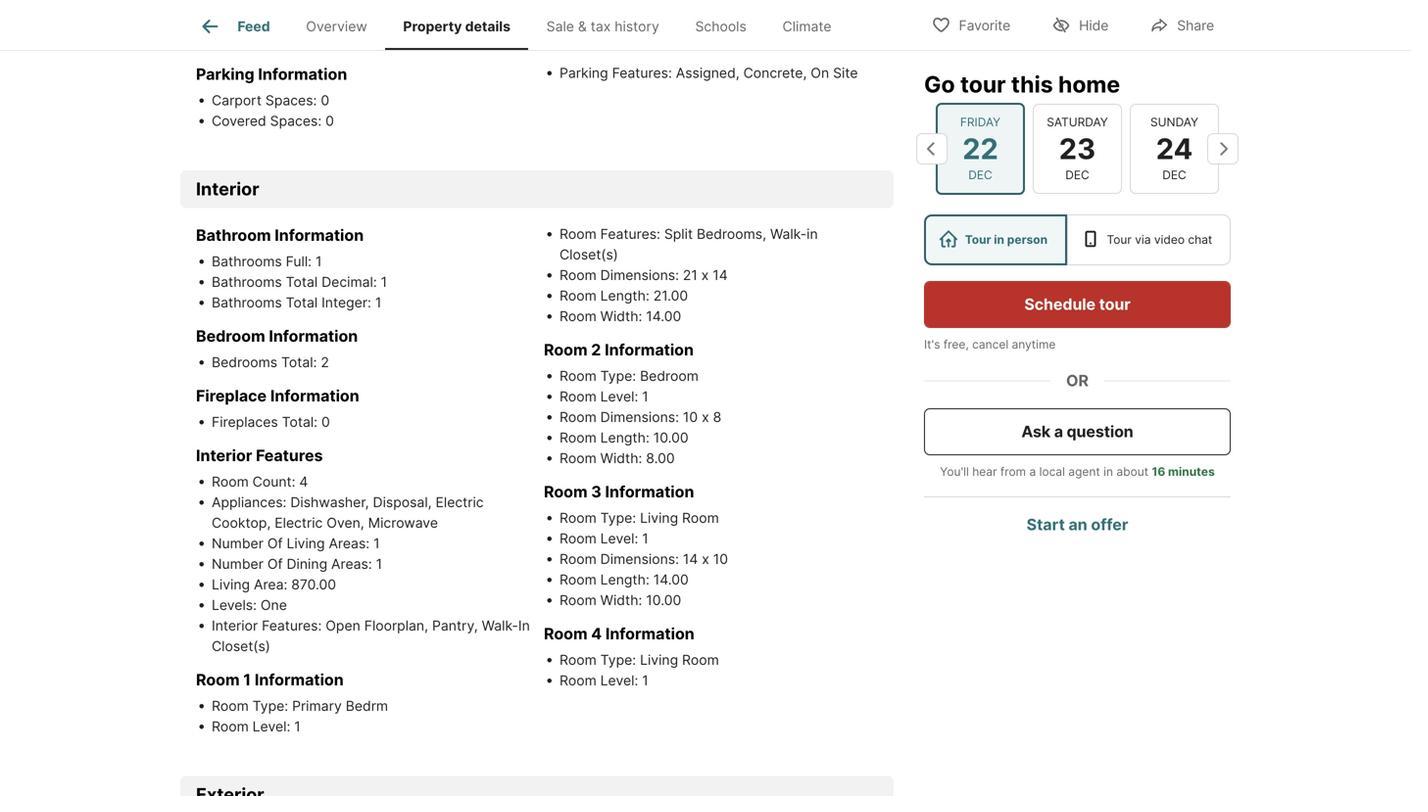 Task type: describe. For each thing, give the bounding box(es) containing it.
share button
[[1133, 4, 1231, 45]]

2 total from the top
[[286, 294, 318, 311]]

21
[[683, 267, 698, 284]]

schedule tour
[[1024, 295, 1131, 314]]

dec for 24
[[1163, 168, 1187, 182]]

hide
[[1079, 17, 1109, 34]]

primary
[[292, 698, 342, 715]]

10 inside room 3 information room type: living room room level: 1 room dimensions: 14 x 10 room length: 14.00 room width: 10.00
[[713, 551, 728, 568]]

in
[[518, 618, 530, 635]]

1 vertical spatial areas:
[[331, 556, 372, 573]]

length: inside room 3 information room type: living room room level: 1 room dimensions: 14 x 10 room length: 14.00 room width: 10.00
[[600, 572, 650, 588]]

pantry,
[[432, 618, 478, 635]]

10.00 inside "room 2 information room type: bedroom room level: 1 room dimensions: 10 x 8 room length: 10.00 room width: 8.00"
[[653, 430, 689, 446]]

tour for go
[[960, 71, 1006, 98]]

1 inside room 3 information room type: living room room level: 1 room dimensions: 14 x 10 room length: 14.00 room width: 10.00
[[642, 531, 649, 547]]

10 inside "room 2 information room type: bedroom room level: 1 room dimensions: 10 x 8 room length: 10.00 room width: 8.00"
[[683, 409, 698, 426]]

dimensions: inside the room dimensions: 21 x 14 room length: 21.00 room width: 14.00
[[600, 267, 679, 284]]

start an offer
[[1027, 515, 1128, 535]]

type: for 2
[[600, 368, 636, 385]]

question
[[1067, 422, 1134, 441]]

tour for tour in person
[[965, 233, 991, 247]]

ask a question
[[1021, 422, 1134, 441]]

parking for parking
[[196, 17, 262, 39]]

dishwasher,
[[290, 494, 369, 511]]

interior features:
[[212, 618, 326, 635]]

14.00 inside room 3 information room type: living room room level: 1 room dimensions: 14 x 10 room length: 14.00 room width: 10.00
[[653, 572, 689, 588]]

1 bathrooms from the top
[[212, 253, 282, 270]]

oven,
[[327, 515, 364, 532]]

dec for 23
[[1065, 168, 1090, 182]]

fireplace
[[196, 387, 267, 406]]

dining
[[287, 556, 327, 573]]

tab list containing feed
[[180, 0, 865, 50]]

level: inside "room 2 information room type: bedroom room level: 1 room dimensions: 10 x 8 room length: 10.00 room width: 8.00"
[[600, 389, 638, 405]]

bedrooms
[[212, 354, 277, 371]]

start
[[1027, 515, 1065, 535]]

3 bathrooms from the top
[[212, 294, 282, 311]]

1 vertical spatial 0
[[325, 113, 334, 129]]

type: for 3
[[600, 510, 636, 527]]

tour via video chat option
[[1067, 215, 1231, 266]]

type: for 4
[[600, 652, 636, 669]]

0 for parking
[[321, 92, 329, 109]]

living inside room 4 information room type: living room room level: 1
[[640, 652, 678, 669]]

number of living areas: 1 number of dining areas: 1 living area: 870.00 levels: one
[[212, 536, 382, 614]]

bathroom information bathrooms full: 1 bathrooms total decimal: 1 bathrooms total integer: 1
[[196, 226, 387, 311]]

length: inside the room dimensions: 21 x 14 room length: 21.00 room width: 14.00
[[600, 288, 650, 304]]

friday 22 dec
[[960, 115, 1001, 182]]

level: for 3
[[600, 531, 638, 547]]

interior features room count: 4
[[196, 446, 323, 490]]

climate tab
[[765, 3, 850, 50]]

on
[[811, 65, 829, 81]]

22
[[963, 132, 998, 166]]

0 vertical spatial spaces:
[[265, 92, 317, 109]]

or
[[1066, 371, 1089, 391]]

friday
[[960, 115, 1001, 129]]

covered
[[212, 113, 266, 129]]

1 inside "room 2 information room type: bedroom room level: 1 room dimensions: 10 x 8 room length: 10.00 room width: 8.00"
[[642, 389, 649, 405]]

dimensions: inside "room 2 information room type: bedroom room level: 1 room dimensions: 10 x 8 room length: 10.00 room width: 8.00"
[[600, 409, 679, 426]]

favorite button
[[915, 4, 1027, 45]]

bathroom
[[196, 226, 271, 245]]

room 2 information room type: bedroom room level: 1 room dimensions: 10 x 8 room length: 10.00 room width: 8.00
[[544, 341, 721, 467]]

chat
[[1188, 233, 1213, 247]]

bedrm
[[346, 698, 388, 715]]

2 number from the top
[[212, 556, 264, 573]]

dimensions: inside room 3 information room type: living room room level: 1 room dimensions: 14 x 10 room length: 14.00 room width: 10.00
[[600, 551, 679, 568]]

tour via video chat
[[1107, 233, 1213, 247]]

property
[[403, 18, 462, 35]]

history
[[615, 18, 659, 35]]

23
[[1059, 132, 1096, 166]]

parking for parking information carport spaces: 0 covered spaces: 0
[[196, 65, 254, 84]]

saturday
[[1047, 115, 1108, 129]]

type: for 1
[[253, 698, 288, 715]]

appliances:
[[212, 494, 290, 511]]

closet(s) inside split bedrooms, walk-in closet(s)
[[560, 246, 618, 263]]

property details
[[403, 18, 511, 35]]

2 bathrooms from the top
[[212, 274, 282, 291]]

8.00
[[646, 450, 675, 467]]

total: for fireplace
[[282, 414, 318, 431]]

one
[[261, 597, 287, 614]]

interior for interior
[[196, 178, 259, 200]]

feed
[[237, 18, 270, 35]]

you'll hear from a local agent in about 16 minutes
[[940, 465, 1215, 479]]

1 vertical spatial electric
[[275, 515, 323, 532]]

parking features: assigned, concrete, on site
[[560, 65, 858, 81]]

saturday 23 dec
[[1047, 115, 1108, 182]]

walk- inside open floorplan, pantry, walk-in closet(s)
[[482, 618, 518, 635]]

room 1 information room type: primary bedrm room level: 1
[[196, 671, 388, 735]]

schedule tour button
[[924, 281, 1231, 328]]

width: inside room 3 information room type: living room room level: 1 room dimensions: 14 x 10 room length: 14.00 room width: 10.00
[[600, 592, 642, 609]]

you'll
[[940, 465, 969, 479]]

sunday
[[1151, 115, 1199, 129]]

total: for bedroom
[[281, 354, 317, 371]]

2 inside "room 2 information room type: bedroom room level: 1 room dimensions: 10 x 8 room length: 10.00 room width: 8.00"
[[591, 341, 601, 360]]

parking information carport spaces: 0 covered spaces: 0
[[196, 65, 347, 129]]

go tour this home
[[924, 71, 1120, 98]]

property details tab
[[385, 3, 529, 50]]

room 3 information room type: living room room level: 1 room dimensions: 14 x 10 room length: 14.00 room width: 10.00
[[544, 483, 728, 609]]

information inside fireplace information fireplaces total: 0
[[270, 387, 359, 406]]

information inside the parking information carport spaces: 0 covered spaces: 0
[[258, 65, 347, 84]]

dec for 22
[[968, 168, 993, 182]]

video
[[1154, 233, 1185, 247]]

tour for tour via video chat
[[1107, 233, 1132, 247]]

microwave
[[368, 515, 438, 532]]

hide button
[[1035, 4, 1125, 45]]

integer:
[[322, 294, 371, 311]]

hear
[[972, 465, 997, 479]]

in inside option
[[994, 233, 1005, 247]]

1 vertical spatial a
[[1029, 465, 1036, 479]]

interior for interior features room count: 4
[[196, 446, 252, 465]]

fireplaces
[[212, 414, 278, 431]]

from
[[1000, 465, 1026, 479]]

ask
[[1021, 422, 1051, 441]]

an
[[1069, 515, 1088, 535]]

features: for parking
[[612, 65, 672, 81]]

minutes
[[1168, 465, 1215, 479]]

1 inside room 4 information room type: living room room level: 1
[[642, 673, 649, 689]]

level: for 4
[[600, 673, 638, 689]]

cooktop,
[[212, 515, 271, 532]]

length: inside "room 2 information room type: bedroom room level: 1 room dimensions: 10 x 8 room length: 10.00 room width: 8.00"
[[600, 430, 650, 446]]



Task type: locate. For each thing, give the bounding box(es) containing it.
site
[[833, 65, 858, 81]]

interior for interior features:
[[212, 618, 258, 635]]

home
[[1058, 71, 1120, 98]]

0 horizontal spatial a
[[1029, 465, 1036, 479]]

1 vertical spatial 10.00
[[646, 592, 681, 609]]

features: for interior
[[262, 618, 322, 635]]

2 vertical spatial bathrooms
[[212, 294, 282, 311]]

0 horizontal spatial dec
[[968, 168, 993, 182]]

closet(s) inside open floorplan, pantry, walk-in closet(s)
[[212, 638, 270, 655]]

length:
[[600, 288, 650, 304], [600, 430, 650, 446], [600, 572, 650, 588]]

area:
[[254, 577, 287, 593]]

total: up fireplace information fireplaces total: 0
[[281, 354, 317, 371]]

dimensions: up 21.00
[[600, 267, 679, 284]]

start an offer link
[[1027, 515, 1128, 535]]

tour
[[960, 71, 1006, 98], [1099, 295, 1131, 314]]

dimensions:
[[600, 267, 679, 284], [600, 409, 679, 426], [600, 551, 679, 568]]

type: inside room 4 information room type: living room room level: 1
[[600, 652, 636, 669]]

walk- inside split bedrooms, walk-in closet(s)
[[770, 226, 807, 243]]

1 vertical spatial number
[[212, 556, 264, 573]]

width: inside "room 2 information room type: bedroom room level: 1 room dimensions: 10 x 8 room length: 10.00 room width: 8.00"
[[600, 450, 642, 467]]

2 vertical spatial interior
[[212, 618, 258, 635]]

width: left 8.00
[[600, 450, 642, 467]]

1 vertical spatial 14.00
[[653, 572, 689, 588]]

information down the room dimensions: 21 x 14 room length: 21.00 room width: 14.00
[[605, 341, 694, 360]]

information up full:
[[275, 226, 364, 245]]

1 vertical spatial 14
[[683, 551, 698, 568]]

information up primary
[[255, 671, 344, 690]]

level: inside the room 1 information room type: primary bedrm room level: 1
[[253, 719, 290, 735]]

schools tab
[[677, 3, 765, 50]]

tour in person
[[965, 233, 1048, 247]]

number up area:
[[212, 556, 264, 573]]

it's
[[924, 338, 940, 352]]

0 vertical spatial 0
[[321, 92, 329, 109]]

information down room 3 information room type: living room room level: 1 room dimensions: 14 x 10 room length: 14.00 room width: 10.00
[[605, 625, 695, 644]]

in left "person"
[[994, 233, 1005, 247]]

dimensions: down 3 at bottom left
[[600, 551, 679, 568]]

electric right disposal,
[[436, 494, 484, 511]]

1 horizontal spatial 4
[[591, 625, 602, 644]]

4
[[299, 474, 308, 490], [591, 625, 602, 644]]

3 dec from the left
[[1163, 168, 1187, 182]]

0 vertical spatial 10
[[683, 409, 698, 426]]

tax
[[591, 18, 611, 35]]

0 horizontal spatial walk-
[[482, 618, 518, 635]]

bedroom down 21.00
[[640, 368, 699, 385]]

width: inside the room dimensions: 21 x 14 room length: 21.00 room width: 14.00
[[600, 308, 642, 325]]

closet(s)
[[560, 246, 618, 263], [212, 638, 270, 655]]

information inside room 4 information room type: living room room level: 1
[[605, 625, 695, 644]]

4 right in
[[591, 625, 602, 644]]

schools
[[695, 18, 747, 35]]

length: left 21.00
[[600, 288, 650, 304]]

feed link
[[198, 15, 270, 38]]

870.00
[[291, 577, 336, 593]]

number
[[212, 536, 264, 552], [212, 556, 264, 573]]

3 length: from the top
[[600, 572, 650, 588]]

walk-
[[770, 226, 807, 243], [482, 618, 518, 635]]

1 horizontal spatial walk-
[[770, 226, 807, 243]]

information down 8.00
[[605, 483, 694, 502]]

14.00 inside the room dimensions: 21 x 14 room length: 21.00 room width: 14.00
[[646, 308, 681, 325]]

0 horizontal spatial closet(s)
[[212, 638, 270, 655]]

width: down room features:
[[600, 308, 642, 325]]

x inside "room 2 information room type: bedroom room level: 1 room dimensions: 10 x 8 room length: 10.00 room width: 8.00"
[[702, 409, 709, 426]]

2 horizontal spatial in
[[1104, 465, 1113, 479]]

floorplan,
[[364, 618, 428, 635]]

0 horizontal spatial electric
[[275, 515, 323, 532]]

tour inside button
[[1099, 295, 1131, 314]]

2 vertical spatial length:
[[600, 572, 650, 588]]

0 horizontal spatial 4
[[299, 474, 308, 490]]

dec down 22 in the top of the page
[[968, 168, 993, 182]]

0 inside fireplace information fireplaces total: 0
[[321, 414, 330, 431]]

10.00 up room 4 information room type: living room room level: 1
[[646, 592, 681, 609]]

dec inside sunday 24 dec
[[1163, 168, 1187, 182]]

anytime
[[1012, 338, 1056, 352]]

a inside button
[[1054, 422, 1063, 441]]

interior up bathroom
[[196, 178, 259, 200]]

0 horizontal spatial 10
[[683, 409, 698, 426]]

total: up features
[[282, 414, 318, 431]]

level: for 1
[[253, 719, 290, 735]]

14.00 up room 4 information room type: living room room level: 1
[[653, 572, 689, 588]]

2 vertical spatial x
[[702, 551, 709, 568]]

list box
[[924, 215, 1231, 266]]

information down bedroom information bedrooms total: 2
[[270, 387, 359, 406]]

features: down history
[[612, 65, 672, 81]]

information inside room 3 information room type: living room room level: 1 room dimensions: 14 x 10 room length: 14.00 room width: 10.00
[[605, 483, 694, 502]]

this
[[1011, 71, 1053, 98]]

1 tour from the left
[[965, 233, 991, 247]]

0 for fireplace
[[321, 414, 330, 431]]

schedule
[[1024, 295, 1096, 314]]

a right ask at the bottom right of the page
[[1054, 422, 1063, 441]]

decimal:
[[322, 274, 377, 291]]

bathrooms
[[212, 253, 282, 270], [212, 274, 282, 291], [212, 294, 282, 311]]

bedroom inside bedroom information bedrooms total: 2
[[196, 327, 265, 346]]

information down the overview tab
[[258, 65, 347, 84]]

features: left split on the top of the page
[[600, 226, 660, 243]]

0 vertical spatial 4
[[299, 474, 308, 490]]

cancel
[[972, 338, 1009, 352]]

0 up features
[[321, 414, 330, 431]]

tour inside option
[[1107, 233, 1132, 247]]

1 vertical spatial dimensions:
[[600, 409, 679, 426]]

it's free, cancel anytime
[[924, 338, 1056, 352]]

1 vertical spatial spaces:
[[270, 113, 322, 129]]

1 horizontal spatial tour
[[1107, 233, 1132, 247]]

number down cooktop,
[[212, 536, 264, 552]]

0 vertical spatial 10.00
[[653, 430, 689, 446]]

tour in person option
[[924, 215, 1067, 266]]

1 vertical spatial width:
[[600, 450, 642, 467]]

in
[[807, 226, 818, 243], [994, 233, 1005, 247], [1104, 465, 1113, 479]]

14.00
[[646, 308, 681, 325], [653, 572, 689, 588]]

None button
[[936, 103, 1025, 195], [1033, 104, 1122, 194], [1130, 104, 1219, 194], [936, 103, 1025, 195], [1033, 104, 1122, 194], [1130, 104, 1219, 194]]

overview tab
[[288, 3, 385, 50]]

1 vertical spatial bathrooms
[[212, 274, 282, 291]]

walk- right pantry,
[[482, 618, 518, 635]]

sunday 24 dec
[[1151, 115, 1199, 182]]

of
[[267, 536, 283, 552], [267, 556, 283, 573]]

agent
[[1068, 465, 1100, 479]]

2 inside bedroom information bedrooms total: 2
[[321, 354, 329, 371]]

1 of from the top
[[267, 536, 283, 552]]

carport
[[212, 92, 262, 109]]

0 vertical spatial bathrooms
[[212, 253, 282, 270]]

parking
[[196, 17, 262, 39], [196, 65, 254, 84], [560, 65, 608, 81]]

tour right the schedule
[[1099, 295, 1131, 314]]

information down integer: at the left top of page
[[269, 327, 358, 346]]

1 vertical spatial of
[[267, 556, 283, 573]]

electric down dishwasher,
[[275, 515, 323, 532]]

features: down one
[[262, 618, 322, 635]]

0 horizontal spatial in
[[807, 226, 818, 243]]

areas:
[[329, 536, 370, 552], [331, 556, 372, 573]]

parking inside the parking information carport spaces: 0 covered spaces: 0
[[196, 65, 254, 84]]

0 horizontal spatial 2
[[321, 354, 329, 371]]

next image
[[1207, 133, 1239, 165]]

tour up friday
[[960, 71, 1006, 98]]

2 of from the top
[[267, 556, 283, 573]]

2 vertical spatial features:
[[262, 618, 322, 635]]

1 horizontal spatial dec
[[1065, 168, 1090, 182]]

level: inside room 3 information room type: living room room level: 1 room dimensions: 14 x 10 room length: 14.00 room width: 10.00
[[600, 531, 638, 547]]

1 horizontal spatial 10
[[713, 551, 728, 568]]

tour left "person"
[[965, 233, 991, 247]]

1 vertical spatial tour
[[1099, 295, 1131, 314]]

2 width: from the top
[[600, 450, 642, 467]]

features: for room
[[600, 226, 660, 243]]

tour left via
[[1107, 233, 1132, 247]]

10.00 inside room 3 information room type: living room room level: 1 room dimensions: 14 x 10 room length: 14.00 room width: 10.00
[[646, 592, 681, 609]]

x inside room 3 information room type: living room room level: 1 room dimensions: 14 x 10 room length: 14.00 room width: 10.00
[[702, 551, 709, 568]]

2 down integer: at the left top of page
[[321, 354, 329, 371]]

type: inside room 3 information room type: living room room level: 1 room dimensions: 14 x 10 room length: 14.00 room width: 10.00
[[600, 510, 636, 527]]

1 vertical spatial closet(s)
[[212, 638, 270, 655]]

0 horizontal spatial bedroom
[[196, 327, 265, 346]]

tour for schedule
[[1099, 295, 1131, 314]]

0 vertical spatial width:
[[600, 308, 642, 325]]

1 vertical spatial walk-
[[482, 618, 518, 635]]

split bedrooms, walk-in closet(s)
[[560, 226, 818, 263]]

bedroom up bedrooms on the top of page
[[196, 327, 265, 346]]

0 vertical spatial dimensions:
[[600, 267, 679, 284]]

type: inside "room 2 information room type: bedroom room level: 1 room dimensions: 10 x 8 room length: 10.00 room width: 8.00"
[[600, 368, 636, 385]]

dec inside friday 22 dec
[[968, 168, 993, 182]]

1 vertical spatial total
[[286, 294, 318, 311]]

1 vertical spatial 4
[[591, 625, 602, 644]]

information inside bedroom information bedrooms total: 2
[[269, 327, 358, 346]]

total
[[286, 274, 318, 291], [286, 294, 318, 311]]

sale & tax history
[[546, 18, 659, 35]]

local
[[1039, 465, 1065, 479]]

0 vertical spatial length:
[[600, 288, 650, 304]]

list box containing tour in person
[[924, 215, 1231, 266]]

dec down 23
[[1065, 168, 1090, 182]]

split
[[664, 226, 693, 243]]

ask a question button
[[924, 409, 1231, 456]]

closet(s) down interior features:
[[212, 638, 270, 655]]

1 total: from the top
[[281, 354, 317, 371]]

14.00 down 21.00
[[646, 308, 681, 325]]

a right from
[[1029, 465, 1036, 479]]

assigned,
[[676, 65, 740, 81]]

0 vertical spatial 14.00
[[646, 308, 681, 325]]

0 vertical spatial electric
[[436, 494, 484, 511]]

0 vertical spatial walk-
[[770, 226, 807, 243]]

about
[[1117, 465, 1149, 479]]

person
[[1007, 233, 1048, 247]]

tour inside option
[[965, 233, 991, 247]]

0 vertical spatial number
[[212, 536, 264, 552]]

room features:
[[560, 226, 664, 243]]

4 inside interior features room count: 4
[[299, 474, 308, 490]]

tab list
[[180, 0, 865, 50]]

3 width: from the top
[[600, 592, 642, 609]]

0 vertical spatial 14
[[713, 267, 728, 284]]

0 horizontal spatial tour
[[965, 233, 991, 247]]

1 vertical spatial interior
[[196, 446, 252, 465]]

2 down the room dimensions: 21 x 14 room length: 21.00 room width: 14.00
[[591, 341, 601, 360]]

0 vertical spatial areas:
[[329, 536, 370, 552]]

information inside bathroom information bathrooms full: 1 bathrooms total decimal: 1 bathrooms total integer: 1
[[275, 226, 364, 245]]

type: inside the room 1 information room type: primary bedrm room level: 1
[[253, 698, 288, 715]]

0 vertical spatial features:
[[612, 65, 672, 81]]

0 horizontal spatial 14
[[683, 551, 698, 568]]

length: up 8.00
[[600, 430, 650, 446]]

0 vertical spatial total
[[286, 274, 318, 291]]

bedroom information bedrooms total: 2
[[196, 327, 358, 371]]

dec inside saturday 23 dec
[[1065, 168, 1090, 182]]

bedroom inside "room 2 information room type: bedroom room level: 1 room dimensions: 10 x 8 room length: 10.00 room width: 8.00"
[[640, 368, 699, 385]]

go
[[924, 71, 955, 98]]

parking for parking features: assigned, concrete, on site
[[560, 65, 608, 81]]

of up area:
[[267, 556, 283, 573]]

interior down levels:
[[212, 618, 258, 635]]

details
[[465, 18, 511, 35]]

0 vertical spatial a
[[1054, 422, 1063, 441]]

dimensions: up 8.00
[[600, 409, 679, 426]]

14 inside the room dimensions: 21 x 14 room length: 21.00 room width: 14.00
[[713, 267, 728, 284]]

1 horizontal spatial a
[[1054, 422, 1063, 441]]

3 dimensions: from the top
[[600, 551, 679, 568]]

walk- right bedrooms,
[[770, 226, 807, 243]]

room dimensions: 21 x 14 room length: 21.00 room width: 14.00
[[560, 267, 728, 325]]

share
[[1177, 17, 1214, 34]]

width: up room 4 information room type: living room room level: 1
[[600, 592, 642, 609]]

bedrooms,
[[697, 226, 766, 243]]

features
[[256, 446, 323, 465]]

living
[[640, 510, 678, 527], [287, 536, 325, 552], [212, 577, 250, 593], [640, 652, 678, 669]]

closet(s) down room features:
[[560, 246, 618, 263]]

living inside room 3 information room type: living room room level: 1 room dimensions: 14 x 10 room length: 14.00 room width: 10.00
[[640, 510, 678, 527]]

in right agent
[[1104, 465, 1113, 479]]

2 length: from the top
[[600, 430, 650, 446]]

room inside interior features room count: 4
[[212, 474, 249, 490]]

open floorplan, pantry, walk-in closet(s)
[[212, 618, 530, 655]]

electric
[[436, 494, 484, 511], [275, 515, 323, 532]]

21.00
[[653, 288, 688, 304]]

2 total: from the top
[[282, 414, 318, 431]]

2 horizontal spatial dec
[[1163, 168, 1187, 182]]

10.00 up 8.00
[[653, 430, 689, 446]]

3
[[591, 483, 602, 502]]

fireplace information fireplaces total: 0
[[196, 387, 359, 431]]

0 vertical spatial bedroom
[[196, 327, 265, 346]]

14
[[713, 267, 728, 284], [683, 551, 698, 568]]

1 horizontal spatial closet(s)
[[560, 246, 618, 263]]

information inside the room 1 information room type: primary bedrm room level: 1
[[255, 671, 344, 690]]

10.00
[[653, 430, 689, 446], [646, 592, 681, 609]]

bedroom
[[196, 327, 265, 346], [640, 368, 699, 385]]

0 vertical spatial x
[[701, 267, 709, 284]]

interior inside interior features room count: 4
[[196, 446, 252, 465]]

1 horizontal spatial 14
[[713, 267, 728, 284]]

climate
[[783, 18, 832, 35]]

0 vertical spatial of
[[267, 536, 283, 552]]

via
[[1135, 233, 1151, 247]]

1 total from the top
[[286, 274, 318, 291]]

0 vertical spatial tour
[[960, 71, 1006, 98]]

1 number from the top
[[212, 536, 264, 552]]

in right bedrooms,
[[807, 226, 818, 243]]

1 dec from the left
[[968, 168, 993, 182]]

2 dimensions: from the top
[[600, 409, 679, 426]]

0 vertical spatial interior
[[196, 178, 259, 200]]

interior down 'fireplaces'
[[196, 446, 252, 465]]

spaces: right carport on the top left of the page
[[265, 92, 317, 109]]

information inside "room 2 information room type: bedroom room level: 1 room dimensions: 10 x 8 room length: 10.00 room width: 8.00"
[[605, 341, 694, 360]]

1 vertical spatial length:
[[600, 430, 650, 446]]

length: up room 4 information room type: living room room level: 1
[[600, 572, 650, 588]]

a
[[1054, 422, 1063, 441], [1029, 465, 1036, 479]]

1 vertical spatial 10
[[713, 551, 728, 568]]

overview
[[306, 18, 367, 35]]

1 horizontal spatial bedroom
[[640, 368, 699, 385]]

2 vertical spatial 0
[[321, 414, 330, 431]]

2 dec from the left
[[1065, 168, 1090, 182]]

0 horizontal spatial tour
[[960, 71, 1006, 98]]

1 vertical spatial bedroom
[[640, 368, 699, 385]]

1 vertical spatial total:
[[282, 414, 318, 431]]

0 vertical spatial total:
[[281, 354, 317, 371]]

1 dimensions: from the top
[[600, 267, 679, 284]]

2 vertical spatial width:
[[600, 592, 642, 609]]

4 inside room 4 information room type: living room room level: 1
[[591, 625, 602, 644]]

sale
[[546, 18, 574, 35]]

sale & tax history tab
[[529, 3, 677, 50]]

0 vertical spatial closet(s)
[[560, 246, 618, 263]]

0 down the overview tab
[[321, 92, 329, 109]]

previous image
[[916, 133, 948, 165]]

4 right count:
[[299, 474, 308, 490]]

&
[[578, 18, 587, 35]]

1 horizontal spatial electric
[[436, 494, 484, 511]]

0
[[321, 92, 329, 109], [325, 113, 334, 129], [321, 414, 330, 431]]

room
[[560, 226, 597, 243], [560, 267, 597, 284], [560, 288, 597, 304], [560, 308, 597, 325], [544, 341, 588, 360], [560, 368, 597, 385], [560, 389, 597, 405], [560, 409, 597, 426], [560, 430, 597, 446], [560, 450, 597, 467], [212, 474, 249, 490], [544, 483, 588, 502], [560, 510, 597, 527], [682, 510, 719, 527], [560, 531, 597, 547], [560, 551, 597, 568], [560, 572, 597, 588], [560, 592, 597, 609], [544, 625, 588, 644], [560, 652, 597, 669], [682, 652, 719, 669], [196, 671, 240, 690], [560, 673, 597, 689], [212, 698, 249, 715], [212, 719, 249, 735]]

of down cooktop,
[[267, 536, 283, 552]]

1 horizontal spatial in
[[994, 233, 1005, 247]]

spaces: right covered
[[270, 113, 322, 129]]

level: inside room 4 information room type: living room room level: 1
[[600, 673, 638, 689]]

1 horizontal spatial tour
[[1099, 295, 1131, 314]]

2 tour from the left
[[1107, 233, 1132, 247]]

in inside split bedrooms, walk-in closet(s)
[[807, 226, 818, 243]]

1 vertical spatial x
[[702, 409, 709, 426]]

1 vertical spatial features:
[[600, 226, 660, 243]]

total: inside bedroom information bedrooms total: 2
[[281, 354, 317, 371]]

1 width: from the top
[[600, 308, 642, 325]]

0 right covered
[[325, 113, 334, 129]]

x inside the room dimensions: 21 x 14 room length: 21.00 room width: 14.00
[[701, 267, 709, 284]]

1 length: from the top
[[600, 288, 650, 304]]

favorite
[[959, 17, 1011, 34]]

2 vertical spatial dimensions:
[[600, 551, 679, 568]]

14 inside room 3 information room type: living room room level: 1 room dimensions: 14 x 10 room length: 14.00 room width: 10.00
[[683, 551, 698, 568]]

dec down 24
[[1163, 168, 1187, 182]]

1 horizontal spatial 2
[[591, 341, 601, 360]]

dishwasher, disposal, electric cooktop, electric oven, microwave
[[212, 494, 484, 532]]

total: inside fireplace information fireplaces total: 0
[[282, 414, 318, 431]]



Task type: vqa. For each thing, say whether or not it's contained in the screenshot.


